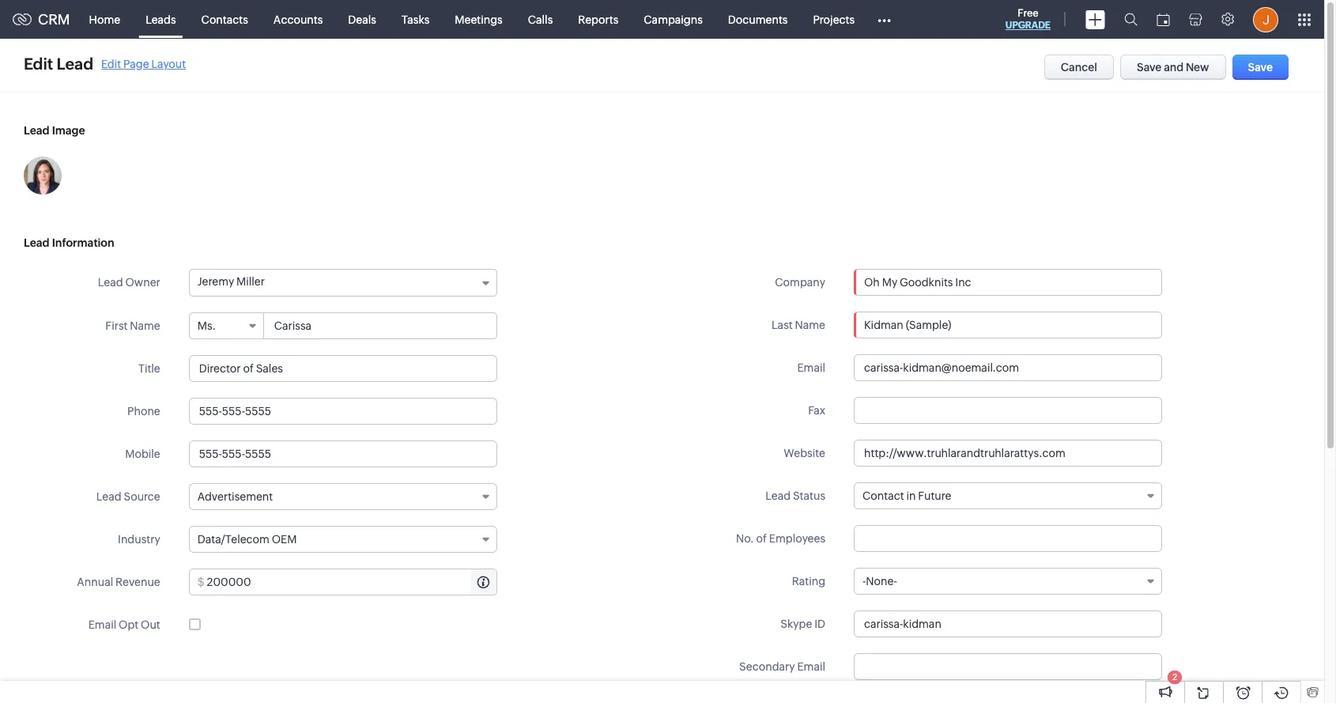 Task type: vqa. For each thing, say whether or not it's contained in the screenshot.
Jeremy Miller
yes



Task type: describe. For each thing, give the bounding box(es) containing it.
save for save
[[1249, 61, 1273, 74]]

projects
[[813, 13, 855, 26]]

first name
[[105, 320, 160, 332]]

opt
[[119, 619, 139, 631]]

campaigns link
[[631, 0, 716, 38]]

create menu image
[[1086, 10, 1106, 29]]

home link
[[76, 0, 133, 38]]

lead owner
[[98, 276, 160, 289]]

status
[[793, 490, 826, 502]]

out
[[141, 619, 160, 631]]

oem
[[272, 533, 297, 546]]

no. of employees
[[736, 532, 826, 545]]

revenue
[[116, 576, 160, 588]]

new
[[1186, 61, 1210, 74]]

website
[[784, 447, 826, 460]]

calls link
[[515, 0, 566, 38]]

layout
[[151, 57, 186, 70]]

tasks
[[402, 13, 430, 26]]

crm link
[[13, 11, 70, 28]]

lead status
[[766, 490, 826, 502]]

accounts
[[274, 13, 323, 26]]

-none-
[[863, 575, 898, 588]]

2 vertical spatial email
[[798, 660, 826, 673]]

search element
[[1115, 0, 1148, 39]]

free upgrade
[[1006, 7, 1051, 31]]

Data/Telecom OEM field
[[189, 526, 497, 553]]

leads link
[[133, 0, 189, 38]]

company
[[775, 276, 826, 289]]

campaigns
[[644, 13, 703, 26]]

lead down crm
[[57, 55, 93, 73]]

lead image
[[24, 124, 85, 137]]

future
[[918, 490, 952, 502]]

-
[[863, 575, 866, 588]]

-None- field
[[854, 568, 1163, 595]]

lead source
[[96, 490, 160, 503]]

edit lead edit page layout
[[24, 55, 186, 73]]

secondary email
[[740, 660, 826, 673]]

first
[[105, 320, 128, 332]]

reports link
[[566, 0, 631, 38]]

cancel button
[[1045, 55, 1114, 80]]

lead for lead image
[[24, 124, 50, 137]]

and
[[1164, 61, 1184, 74]]

accounts link
[[261, 0, 336, 38]]

employees
[[769, 532, 826, 545]]

lead for lead status
[[766, 490, 791, 502]]

deals
[[348, 13, 376, 26]]

none-
[[866, 575, 898, 588]]

crm
[[38, 11, 70, 28]]

phone
[[127, 405, 160, 418]]

advertisement
[[198, 490, 273, 503]]

owner
[[125, 276, 160, 289]]

lead for lead owner
[[98, 276, 123, 289]]

projects link
[[801, 0, 868, 38]]

name for last name
[[795, 319, 826, 331]]

documents link
[[716, 0, 801, 38]]

fax
[[808, 404, 826, 417]]

meetings link
[[442, 0, 515, 38]]

leads
[[146, 13, 176, 26]]

last name
[[772, 319, 826, 331]]

id
[[815, 618, 826, 630]]

mobile
[[125, 448, 160, 460]]

save button
[[1233, 55, 1289, 80]]

secondary
[[740, 660, 795, 673]]

2
[[1173, 672, 1178, 682]]

contact
[[863, 490, 905, 502]]

contacts link
[[189, 0, 261, 38]]

industry
[[118, 533, 160, 546]]

last
[[772, 319, 793, 331]]

free
[[1018, 7, 1039, 19]]

calendar image
[[1157, 13, 1171, 26]]

documents
[[728, 13, 788, 26]]

in
[[907, 490, 916, 502]]



Task type: locate. For each thing, give the bounding box(es) containing it.
lead left the owner
[[98, 276, 123, 289]]

1 horizontal spatial edit
[[101, 57, 121, 70]]

None text field
[[855, 270, 1162, 295], [854, 312, 1163, 339], [854, 354, 1163, 381], [189, 355, 497, 382], [854, 397, 1163, 424], [854, 440, 1163, 467], [189, 441, 497, 467], [207, 569, 497, 595], [854, 653, 1163, 680], [875, 697, 1162, 703], [855, 270, 1162, 295], [854, 312, 1163, 339], [854, 354, 1163, 381], [189, 355, 497, 382], [854, 397, 1163, 424], [854, 440, 1163, 467], [189, 441, 497, 467], [207, 569, 497, 595], [854, 653, 1163, 680], [875, 697, 1162, 703]]

lead for lead information
[[24, 236, 50, 249]]

reports
[[578, 13, 619, 26]]

name right first
[[130, 320, 160, 332]]

image
[[52, 124, 85, 137]]

miller
[[237, 275, 265, 288]]

lead left the status
[[766, 490, 791, 502]]

None field
[[855, 270, 1162, 295]]

data/telecom oem
[[198, 533, 297, 546]]

edit left page on the left top of the page
[[101, 57, 121, 70]]

Ms. field
[[190, 313, 264, 339]]

save and new button
[[1121, 55, 1226, 80]]

2 save from the left
[[1249, 61, 1273, 74]]

title
[[139, 362, 160, 375]]

skype
[[781, 618, 813, 630]]

$
[[198, 576, 205, 588]]

1 save from the left
[[1137, 61, 1162, 74]]

save down the profile element
[[1249, 61, 1273, 74]]

email left opt
[[88, 619, 116, 631]]

name for first name
[[130, 320, 160, 332]]

meetings
[[455, 13, 503, 26]]

profile element
[[1244, 0, 1288, 38]]

1 vertical spatial email
[[88, 619, 116, 631]]

cancel
[[1061, 61, 1098, 74]]

name
[[795, 319, 826, 331], [130, 320, 160, 332]]

email up fax
[[798, 361, 826, 374]]

1 horizontal spatial save
[[1249, 61, 1273, 74]]

information
[[52, 236, 114, 249]]

image image
[[24, 157, 62, 195]]

Advertisement field
[[189, 483, 497, 510]]

of
[[757, 532, 767, 545]]

home
[[89, 13, 120, 26]]

annual revenue
[[77, 576, 160, 588]]

lead for lead source
[[96, 490, 122, 503]]

deals link
[[336, 0, 389, 38]]

0 vertical spatial email
[[798, 361, 826, 374]]

email down skype id at the right of the page
[[798, 660, 826, 673]]

source
[[124, 490, 160, 503]]

upgrade
[[1006, 20, 1051, 31]]

skype id
[[781, 618, 826, 630]]

Contact in Future field
[[854, 482, 1163, 509]]

name right last
[[795, 319, 826, 331]]

lead information
[[24, 236, 114, 249]]

annual
[[77, 576, 113, 588]]

lead
[[57, 55, 93, 73], [24, 124, 50, 137], [24, 236, 50, 249], [98, 276, 123, 289], [766, 490, 791, 502], [96, 490, 122, 503]]

save for save and new
[[1137, 61, 1162, 74]]

jeremy
[[198, 275, 234, 288]]

0 horizontal spatial name
[[130, 320, 160, 332]]

0 horizontal spatial edit
[[24, 55, 53, 73]]

edit
[[24, 55, 53, 73], [101, 57, 121, 70]]

None text field
[[265, 313, 497, 339], [189, 398, 497, 425], [854, 525, 1163, 552], [854, 611, 1163, 638], [265, 313, 497, 339], [189, 398, 497, 425], [854, 525, 1163, 552], [854, 611, 1163, 638]]

email
[[798, 361, 826, 374], [88, 619, 116, 631], [798, 660, 826, 673]]

email opt out
[[88, 619, 160, 631]]

save
[[1137, 61, 1162, 74], [1249, 61, 1273, 74]]

profile image
[[1254, 7, 1279, 32]]

edit down crm link
[[24, 55, 53, 73]]

rating
[[792, 575, 826, 588]]

search image
[[1125, 13, 1138, 26]]

edit inside edit lead edit page layout
[[101, 57, 121, 70]]

1 horizontal spatial name
[[795, 319, 826, 331]]

Other Modules field
[[868, 7, 902, 32]]

page
[[123, 57, 149, 70]]

email for email opt out
[[88, 619, 116, 631]]

0 horizontal spatial save
[[1137, 61, 1162, 74]]

lead left source
[[96, 490, 122, 503]]

tasks link
[[389, 0, 442, 38]]

email for email
[[798, 361, 826, 374]]

create menu element
[[1076, 0, 1115, 38]]

calls
[[528, 13, 553, 26]]

contact in future
[[863, 490, 952, 502]]

jeremy miller
[[198, 275, 265, 288]]

save left and
[[1137, 61, 1162, 74]]

save and new
[[1137, 61, 1210, 74]]

contacts
[[201, 13, 248, 26]]

lead left image
[[24, 124, 50, 137]]

lead left information
[[24, 236, 50, 249]]

ms.
[[198, 320, 216, 332]]

no.
[[736, 532, 754, 545]]

edit page layout link
[[101, 57, 186, 70]]

data/telecom
[[198, 533, 270, 546]]



